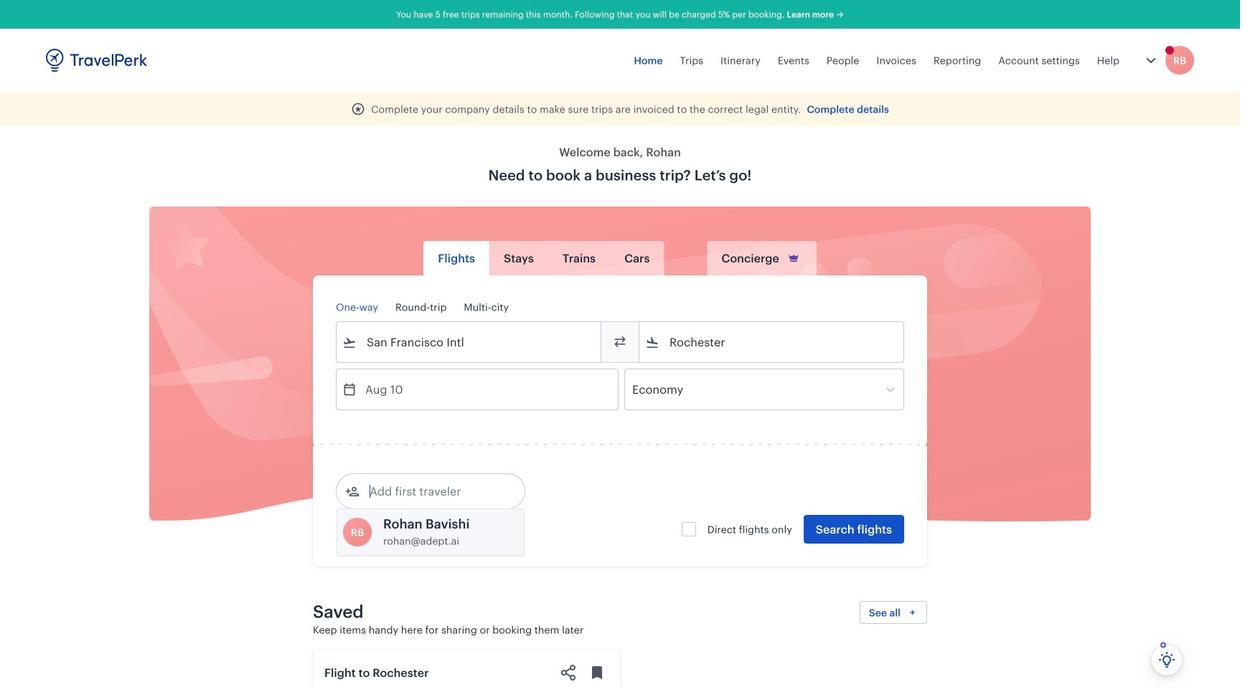 Task type: vqa. For each thing, say whether or not it's contained in the screenshot.
Depart text box
no



Task type: locate. For each thing, give the bounding box(es) containing it.
Add first traveler search field
[[360, 480, 509, 503]]



Task type: describe. For each thing, give the bounding box(es) containing it.
To search field
[[660, 331, 885, 354]]

From search field
[[357, 331, 582, 354]]



